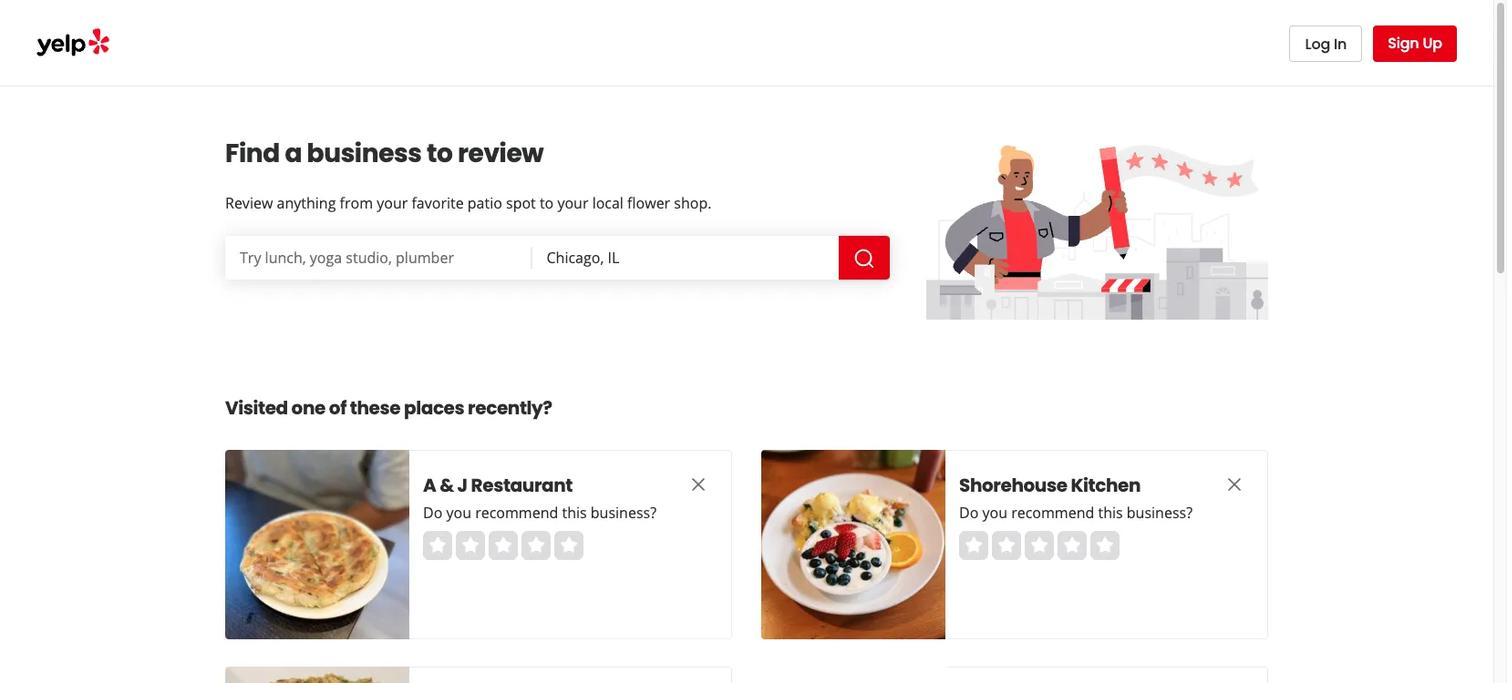 Task type: locate. For each thing, give the bounding box(es) containing it.
you
[[446, 503, 471, 523], [982, 503, 1008, 523]]

2 you from the left
[[982, 503, 1008, 523]]

sign
[[1388, 33, 1419, 54]]

None radio
[[489, 532, 518, 561], [522, 532, 551, 561], [1025, 532, 1054, 561], [1090, 532, 1120, 561], [489, 532, 518, 561], [522, 532, 551, 561], [1025, 532, 1054, 561], [1090, 532, 1120, 561]]

your
[[377, 193, 408, 213], [557, 193, 589, 213]]

1 do from the left
[[423, 503, 442, 523]]

none field near
[[547, 248, 824, 268]]

1 your from the left
[[377, 193, 408, 213]]

rating element
[[423, 532, 584, 561], [959, 532, 1120, 561]]

none field down shop.
[[547, 248, 824, 268]]

to right spot
[[540, 193, 554, 213]]

none field down from
[[240, 248, 517, 268]]

log in
[[1305, 33, 1347, 54]]

1 horizontal spatial recommend
[[1011, 503, 1094, 523]]

rating element down shorehouse kitchen
[[959, 532, 1120, 561]]

do
[[423, 503, 442, 523], [959, 503, 979, 523]]

business? down kitchen
[[1127, 503, 1193, 523]]

0 horizontal spatial you
[[446, 503, 471, 523]]

recommend down shorehouse kitchen
[[1011, 503, 1094, 523]]

None search field
[[225, 236, 894, 280]]

a
[[423, 473, 436, 499]]

to
[[427, 136, 453, 171], [540, 193, 554, 213]]

do down a
[[423, 503, 442, 523]]

photo of a & j restaurant image
[[225, 450, 409, 640]]

this
[[562, 503, 587, 523], [1098, 503, 1123, 523]]

local
[[592, 193, 624, 213]]

this for shorehouse kitchen
[[1098, 503, 1123, 523]]

1 horizontal spatial you
[[982, 503, 1008, 523]]

you down shorehouse
[[982, 503, 1008, 523]]

this down kitchen
[[1098, 503, 1123, 523]]

0 horizontal spatial rating element
[[423, 532, 584, 561]]

0 horizontal spatial to
[[427, 136, 453, 171]]

visited one of these places recently?
[[225, 396, 552, 421]]

photo of pho & grill image
[[225, 667, 409, 684]]

do you recommend this business? down the a & j restaurant link
[[423, 503, 657, 523]]

dismiss card image
[[1224, 474, 1245, 496]]

1 business? from the left
[[591, 503, 657, 523]]

1 horizontal spatial your
[[557, 193, 589, 213]]

you down j
[[446, 503, 471, 523]]

1 vertical spatial to
[[540, 193, 554, 213]]

0 horizontal spatial do
[[423, 503, 442, 523]]

log
[[1305, 33, 1330, 54]]

business?
[[591, 503, 657, 523], [1127, 503, 1193, 523]]

dismiss card image
[[687, 474, 709, 496]]

recommend for kitchen
[[1011, 503, 1094, 523]]

0 horizontal spatial your
[[377, 193, 408, 213]]

recommend for &
[[475, 503, 558, 523]]

this down the a & j restaurant link
[[562, 503, 587, 523]]

do you recommend this business? down the shorehouse kitchen "link"
[[959, 503, 1193, 523]]

1 horizontal spatial this
[[1098, 503, 1123, 523]]

2 do you recommend this business? from the left
[[959, 503, 1193, 523]]

do for shorehouse
[[959, 503, 979, 523]]

a & j restaurant link
[[423, 473, 651, 499]]

1 horizontal spatial business?
[[1127, 503, 1193, 523]]

1 horizontal spatial rating element
[[959, 532, 1120, 561]]

search image
[[853, 248, 875, 270]]

1 you from the left
[[446, 503, 471, 523]]

do you recommend this business?
[[423, 503, 657, 523], [959, 503, 1193, 523]]

1 horizontal spatial do you recommend this business?
[[959, 503, 1193, 523]]

rating element for &
[[423, 532, 584, 561]]

0 horizontal spatial none field
[[240, 248, 517, 268]]

1 rating element from the left
[[423, 532, 584, 561]]

review
[[225, 193, 273, 213]]

rating element down a & j restaurant
[[423, 532, 584, 561]]

recommend
[[475, 503, 558, 523], [1011, 503, 1094, 523]]

do you recommend this business? for a & j restaurant
[[423, 503, 657, 523]]

1 none field from the left
[[240, 248, 517, 268]]

2 do from the left
[[959, 503, 979, 523]]

1 this from the left
[[562, 503, 587, 523]]

2 rating element from the left
[[959, 532, 1120, 561]]

these
[[350, 396, 400, 421]]

business
[[307, 136, 422, 171]]

2 recommend from the left
[[1011, 503, 1094, 523]]

your left local
[[557, 193, 589, 213]]

to up favorite
[[427, 136, 453, 171]]

0 horizontal spatial do you recommend this business?
[[423, 503, 657, 523]]

recommend down restaurant
[[475, 503, 558, 523]]

&
[[440, 473, 454, 499]]

1 horizontal spatial to
[[540, 193, 554, 213]]

1 recommend from the left
[[475, 503, 558, 523]]

None field
[[240, 248, 517, 268], [547, 248, 824, 268]]

2 business? from the left
[[1127, 503, 1193, 523]]

None radio
[[423, 532, 452, 561], [456, 532, 485, 561], [554, 532, 584, 561], [959, 532, 988, 561], [992, 532, 1021, 561], [1058, 532, 1087, 561], [423, 532, 452, 561], [456, 532, 485, 561], [554, 532, 584, 561], [959, 532, 988, 561], [992, 532, 1021, 561], [1058, 532, 1087, 561]]

your right from
[[377, 193, 408, 213]]

shorehouse kitchen
[[959, 473, 1141, 499]]

you for a
[[446, 503, 471, 523]]

0 horizontal spatial this
[[562, 503, 587, 523]]

log in link
[[1290, 26, 1362, 62]]

do down shorehouse
[[959, 503, 979, 523]]

0 horizontal spatial business?
[[591, 503, 657, 523]]

a & j restaurant
[[423, 473, 573, 499]]

business? for a & j restaurant
[[591, 503, 657, 523]]

shorehouse
[[959, 473, 1067, 499]]

2 this from the left
[[1098, 503, 1123, 523]]

1 horizontal spatial none field
[[547, 248, 824, 268]]

1 horizontal spatial do
[[959, 503, 979, 523]]

1 do you recommend this business? from the left
[[423, 503, 657, 523]]

up
[[1423, 33, 1442, 54]]

favorite
[[412, 193, 464, 213]]

business? down the a & j restaurant link
[[591, 503, 657, 523]]

2 none field from the left
[[547, 248, 824, 268]]

0 horizontal spatial recommend
[[475, 503, 558, 523]]



Task type: describe. For each thing, give the bounding box(es) containing it.
photo of shorehouse kitchen image
[[761, 450, 945, 640]]

kitchen
[[1071, 473, 1141, 499]]

restaurant
[[471, 473, 573, 499]]

0 vertical spatial to
[[427, 136, 453, 171]]

Find text field
[[240, 248, 517, 268]]

rating element for kitchen
[[959, 532, 1120, 561]]

shop.
[[674, 193, 712, 213]]

from
[[340, 193, 373, 213]]

do you recommend this business? for shorehouse kitchen
[[959, 503, 1193, 523]]

this for a & j restaurant
[[562, 503, 587, 523]]

none field find
[[240, 248, 517, 268]]

photo of disaster pro restoration image
[[761, 667, 945, 684]]

spot
[[506, 193, 536, 213]]

shorehouse kitchen link
[[959, 473, 1187, 499]]

find
[[225, 136, 280, 171]]

review
[[458, 136, 543, 171]]

recently?
[[468, 396, 552, 421]]

patio
[[468, 193, 502, 213]]

2 your from the left
[[557, 193, 589, 213]]

you for shorehouse
[[982, 503, 1008, 523]]

in
[[1334, 33, 1347, 54]]

of
[[329, 396, 346, 421]]

flower
[[627, 193, 670, 213]]

review anything from your favorite patio spot to your local flower shop.
[[225, 193, 712, 213]]

visited
[[225, 396, 288, 421]]

Near text field
[[547, 248, 824, 268]]

places
[[404, 396, 464, 421]]

business? for shorehouse kitchen
[[1127, 503, 1193, 523]]

sign up link
[[1373, 26, 1457, 62]]

a
[[285, 136, 302, 171]]

one
[[291, 396, 325, 421]]

do for a
[[423, 503, 442, 523]]

j
[[457, 473, 467, 499]]

find a business to review
[[225, 136, 543, 171]]

anything
[[277, 193, 336, 213]]

sign up
[[1388, 33, 1442, 54]]



Task type: vqa. For each thing, say whether or not it's contained in the screenshot.
Name
no



